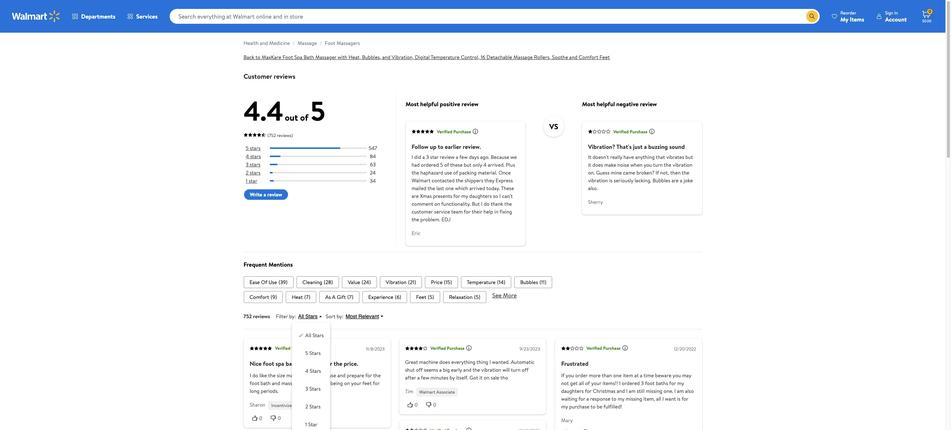 Task type: locate. For each thing, give the bounding box(es) containing it.
5 stars
[[305, 350, 321, 358]]

0 horizontal spatial vibration
[[482, 367, 501, 374]]

2 for 2 stars
[[305, 404, 308, 411]]

may
[[682, 372, 691, 380]]

i
[[412, 154, 413, 161], [499, 193, 501, 200], [481, 201, 483, 208], [490, 359, 491, 366], [249, 372, 251, 380], [619, 380, 620, 388], [626, 388, 627, 395], [674, 388, 676, 395], [662, 396, 664, 403]]

0
[[929, 8, 931, 15], [415, 403, 418, 408], [433, 403, 436, 408], [259, 416, 262, 422], [278, 416, 281, 422]]

1 vertical spatial all
[[656, 396, 661, 403]]

1 horizontal spatial does
[[592, 162, 603, 169]]

list item containing value
[[342, 277, 377, 289]]

by
[[450, 375, 455, 382]]

stars down 3 stars at the left top of the page
[[250, 169, 260, 177]]

1 horizontal spatial helpful
[[597, 100, 615, 108]]

2 horizontal spatial it
[[588, 162, 591, 169]]

2 stars
[[305, 404, 321, 411]]

walmart inside the follow up to earlier review. i did a 3 star review a few days ago. because we had ordered 5 of these but only 4 arrived. plus the haphazard use of packing material. once walmart contacted the shippers they express mailed the last one which arrived today.  these are xmas presents for my daughters so i can't comment on functionality.  but i do thank the customer service team for their help in fixing the problem.  edj
[[412, 177, 431, 185]]

(5) for relaxation (5)
[[474, 294, 480, 301]]

0 vertical spatial all
[[579, 380, 584, 388]]

xmas
[[420, 193, 432, 200]]

1 horizontal spatial 2
[[305, 404, 308, 411]]

price (15)
[[431, 279, 452, 286]]

review.
[[463, 143, 481, 151]]

list item
[[244, 277, 294, 289], [296, 277, 339, 289], [342, 277, 377, 289], [380, 277, 422, 289], [425, 277, 458, 289], [461, 277, 511, 289], [514, 277, 552, 289], [244, 292, 283, 304], [286, 292, 316, 304], [319, 292, 359, 304], [362, 292, 407, 304], [410, 292, 440, 304], [443, 292, 486, 304]]

walmart image
[[12, 10, 60, 22]]

missing up item,
[[646, 388, 662, 395]]

0 horizontal spatial helpful
[[420, 100, 438, 108]]

being
[[330, 380, 343, 388]]

am left still
[[629, 388, 635, 395]]

list item containing bubbles
[[514, 277, 552, 289]]

1 horizontal spatial bath
[[285, 360, 297, 368]]

back to maxkare foot spa bath massager with heat, bubbles, and vibration, digital temperature control, 16 detachable massage rollers, soothe and comfort feet link
[[244, 54, 610, 61]]

the up joke
[[682, 169, 689, 177]]

the right like
[[268, 372, 275, 380]]

0 vertical spatial foot
[[325, 39, 335, 47]]

i inside great machine does everything thing i wanted. automatic shut off seems a big early and the vibration will turn off after a few minutes by itself. got it on sale tho
[[490, 359, 491, 366]]

2 off from the left
[[522, 367, 529, 374]]

use inside the follow up to earlier review. i did a 3 star review a few days ago. because we had ordered 5 of these but only 4 arrived. plus the haphazard use of packing material. once walmart contacted the shippers they express mailed the last one which arrived today.  these are xmas presents for my daughters so i can't comment on functionality.  but i do thank the customer service team for their help in fixing the problem.  edj
[[444, 169, 452, 177]]

0 horizontal spatial on
[[344, 380, 350, 388]]

massage
[[298, 39, 317, 47], [514, 54, 533, 61]]

stars for 2 stars
[[250, 169, 260, 177]]

daughters down 'arrived'
[[469, 193, 492, 200]]

verified purchase information image
[[649, 129, 655, 135]]

0 horizontal spatial (5)
[[428, 294, 434, 301]]

stars up '4 stars'
[[250, 145, 261, 152]]

relaxation (5)
[[449, 294, 480, 301]]

list item containing feet
[[410, 292, 440, 304]]

1 vertical spatial if
[[561, 372, 564, 380]]

0 vertical spatial temperature
[[431, 54, 460, 61]]

0 horizontal spatial your
[[351, 380, 361, 388]]

reviews down maxkare
[[274, 72, 295, 81]]

1 vertical spatial are
[[412, 193, 419, 200]]

2 for 2 stars
[[246, 169, 249, 177]]

feet inside see more 'list'
[[416, 294, 426, 301]]

0 vertical spatial star
[[430, 154, 439, 161]]

a right just
[[644, 143, 647, 151]]

also.
[[588, 185, 598, 192]]

1 horizontal spatial reviews
[[274, 72, 295, 81]]

helpful for positive
[[420, 100, 438, 108]]

christmas
[[593, 388, 615, 395]]

is right want
[[677, 396, 680, 403]]

am left also
[[677, 388, 684, 395]]

0 horizontal spatial if
[[561, 372, 564, 380]]

0 vertical spatial all stars
[[298, 314, 318, 320]]

verified purchase for 9/23/2023
[[431, 346, 465, 352]]

waiting
[[561, 396, 577, 403]]

the down can't
[[504, 201, 512, 208]]

are inside the follow up to earlier review. i did a 3 star review a few days ago. because we had ordered 5 of these but only 4 arrived. plus the haphazard use of packing material. once walmart contacted the shippers they express mailed the last one which arrived today.  these are xmas presents for my daughters so i can't comment on functionality.  but i do thank the customer service team for their help in fixing the problem.  edj
[[412, 193, 419, 200]]

few left days at the top of page
[[459, 154, 468, 161]]

sound
[[669, 143, 685, 151]]

the up not,
[[664, 162, 671, 169]]

detachable
[[487, 54, 512, 61]]

but inside the follow up to earlier review. i did a 3 star review a few days ago. because we had ordered 5 of these but only 4 arrived. plus the haphazard use of packing material. once walmart contacted the shippers they express mailed the last one which arrived today.  these are xmas presents for my daughters so i can't comment on functionality.  but i do thank the customer service team for their help in fixing the problem.  edj
[[464, 162, 471, 169]]

0 horizontal spatial missing
[[625, 396, 642, 403]]

(5) for feet (5)
[[428, 294, 434, 301]]

turn
[[653, 162, 663, 169], [511, 367, 521, 374]]

list
[[244, 277, 702, 289]]

4 up 3 stars at the left top of the page
[[246, 153, 249, 160]]

ordered up haphazard
[[421, 162, 439, 169]]

stars for 3 stars
[[250, 161, 260, 169]]

option group containing all stars
[[298, 329, 324, 431]]

verified up spa in the left of the page
[[275, 346, 290, 352]]

few down seems
[[421, 375, 429, 382]]

comfort (9)
[[249, 294, 277, 301]]

cleaning (28)
[[302, 279, 333, 286]]

1 vertical spatial daughters
[[561, 388, 584, 395]]

1 vertical spatial comfort
[[249, 294, 269, 301]]

1 horizontal spatial but
[[685, 154, 693, 161]]

not,
[[660, 169, 669, 177]]

(28)
[[324, 279, 333, 286]]

1 horizontal spatial feet
[[600, 54, 610, 61]]

automatic
[[511, 359, 535, 366]]

list item containing cleaning
[[296, 277, 339, 289]]

1 vertical spatial bath
[[260, 380, 270, 388]]

stars inside popup button
[[305, 314, 318, 320]]

tim
[[405, 388, 413, 396]]

ordered
[[421, 162, 439, 169], [622, 380, 640, 388]]

on right the being at the bottom
[[344, 380, 350, 388]]

1 horizontal spatial star
[[430, 154, 439, 161]]

vibration inside great machine does everything thing i wanted. automatic shut off seems a big early and the vibration will turn off after a few minutes by itself. got it on sale tho
[[482, 367, 501, 374]]

account
[[885, 15, 907, 23]]

clear search field text image
[[797, 13, 803, 19]]

reviews right 752
[[253, 313, 270, 321]]

1 vertical spatial one
[[613, 372, 621, 380]]

1 horizontal spatial do
[[484, 201, 490, 208]]

which
[[455, 185, 468, 192]]

4 progress bar from the top
[[270, 172, 367, 174]]

All Stars radio
[[298, 332, 304, 338]]

but inside vibration? that's just a buzzing sound it doesn't really have anything that vibrates but it does make noise when you turn the vibration on. guess mine came broken? if not, then the vibration is seriously lacking. bubbles are a joke also.
[[685, 154, 693, 161]]

order
[[575, 372, 587, 380]]

i left want
[[662, 396, 664, 403]]

(5) down price
[[428, 294, 434, 301]]

your down prepare
[[351, 380, 361, 388]]

1 horizontal spatial ordered
[[622, 380, 640, 388]]

off
[[416, 367, 423, 374], [522, 367, 529, 374]]

1 left 'star'
[[305, 422, 307, 429]]

temperature right digital
[[431, 54, 460, 61]]

0 vertical spatial 4
[[246, 153, 249, 160]]

1 am from the left
[[629, 388, 635, 395]]

0 horizontal spatial but
[[464, 162, 471, 169]]

these
[[501, 185, 514, 192]]

review right the negative
[[640, 100, 657, 108]]

vs
[[549, 122, 558, 132]]

use inside i do like the size making it easier to use and prepare for the foot bath and massage. useful after being on your feet for long periods.
[[328, 372, 336, 380]]

your inside 'if you order more than one item at a time beware you may not get all of your items!! i ordered 3 foot baths for my daughters for christmas and i am still missing one.  i am also waiting for a response to my missing item, all i want is for my purchase to be fulfilled!'
[[591, 380, 601, 388]]

5
[[311, 92, 325, 129], [246, 145, 249, 152], [440, 162, 443, 169], [305, 350, 308, 358]]

1 horizontal spatial off
[[522, 367, 529, 374]]

all right all stars option
[[305, 332, 311, 340]]

and right soothe
[[569, 54, 577, 61]]

0 vertical spatial but
[[685, 154, 693, 161]]

most inside dropdown button
[[346, 314, 357, 320]]

purchase up "earlier"
[[453, 129, 471, 135]]

temperature
[[431, 54, 460, 61], [467, 279, 496, 286]]

few inside great machine does everything thing i wanted. automatic shut off seems a big early and the vibration will turn off after a few minutes by itself. got it on sale tho
[[421, 375, 429, 382]]

5 up haphazard
[[440, 162, 443, 169]]

1 horizontal spatial daughters
[[561, 388, 584, 395]]

progress bar for 84
[[270, 156, 367, 157]]

0 vertical spatial turn
[[653, 162, 663, 169]]

daughters
[[469, 193, 492, 200], [561, 388, 584, 395]]

ease
[[249, 279, 260, 286]]

ago.
[[480, 154, 489, 161]]

you up get
[[566, 372, 574, 380]]

1 vertical spatial but
[[464, 162, 471, 169]]

missing
[[646, 388, 662, 395], [625, 396, 642, 403]]

will
[[503, 367, 510, 374]]

0 horizontal spatial is
[[609, 177, 613, 185]]

0 vertical spatial walmart
[[412, 177, 431, 185]]

off right shut on the bottom of the page
[[416, 367, 423, 374]]

0 vertical spatial reviews
[[274, 72, 295, 81]]

0 vertical spatial comfort
[[579, 54, 598, 61]]

1 horizontal spatial temperature
[[467, 279, 496, 286]]

0 horizontal spatial foot
[[249, 380, 259, 388]]

to inside i do like the size making it easier to use and prepare for the foot bath and massage. useful after being on your feet for long periods.
[[322, 372, 327, 380]]

to
[[256, 54, 260, 61], [438, 143, 443, 151], [322, 372, 327, 380], [611, 396, 616, 403], [590, 404, 595, 411]]

0 button down sharon
[[249, 415, 268, 423]]

reviews for customer reviews
[[274, 72, 295, 81]]

0 horizontal spatial daughters
[[469, 193, 492, 200]]

2 am from the left
[[677, 388, 684, 395]]

0 vertical spatial do
[[484, 201, 490, 208]]

ordered inside 'if you order more than one item at a time beware you may not get all of your items!! i ordered 3 foot baths for my daughters for christmas and i am still missing one.  i am also waiting for a response to my missing item, all i want is for my purchase to be fulfilled!'
[[622, 380, 640, 388]]

purchase down all stars option
[[291, 346, 309, 352]]

0 horizontal spatial do
[[252, 372, 258, 380]]

1 vertical spatial foot
[[283, 54, 293, 61]]

after inside great machine does everything thing i wanted. automatic shut off seems a big early and the vibration will turn off after a few minutes by itself. got it on sale tho
[[405, 375, 416, 382]]

vibration down 'guess'
[[588, 177, 608, 185]]

0 horizontal spatial bath
[[260, 380, 270, 388]]

0 vertical spatial ordered
[[421, 162, 439, 169]]

stars left 'sort'
[[305, 314, 318, 320]]

incentivized
[[271, 403, 294, 409]]

vibration (21)
[[386, 279, 416, 286]]

health and medicine link
[[244, 39, 290, 47]]

foot
[[263, 360, 274, 368], [249, 380, 259, 388], [645, 380, 654, 388]]

size
[[277, 372, 285, 380]]

verified purchase information image
[[473, 129, 478, 135], [466, 346, 472, 352], [622, 346, 628, 352], [466, 428, 472, 431]]

feet
[[362, 380, 372, 388]]

list item containing comfort
[[244, 292, 283, 304]]

0 vertical spatial is
[[609, 177, 613, 185]]

items!!
[[602, 380, 618, 388]]

on left sale
[[484, 375, 490, 382]]

bubbles,
[[362, 54, 381, 61]]

0 horizontal spatial are
[[412, 193, 419, 200]]

star down the 2 stars
[[249, 178, 257, 185]]

1 vertical spatial ordered
[[622, 380, 640, 388]]

0 horizontal spatial massage
[[298, 39, 317, 47]]

1 vertical spatial use
[[328, 372, 336, 380]]

all stars right all stars option
[[305, 332, 324, 340]]

to inside the follow up to earlier review. i did a 3 star review a few days ago. because we had ordered 5 of these but only 4 arrived. plus the haphazard use of packing material. once walmart contacted the shippers they express mailed the last one which arrived today.  these are xmas presents for my daughters so i can't comment on functionality.  but i do thank the customer service team for their help in fixing the problem.  edj
[[438, 143, 443, 151]]

3 down easier
[[305, 386, 308, 393]]

0 horizontal spatial turn
[[511, 367, 521, 374]]

it right the got
[[480, 375, 483, 382]]

3 right did
[[426, 154, 429, 161]]

more
[[589, 372, 601, 380]]

foot inside i do like the size making it easier to use and prepare for the foot bath and massage. useful after being on your feet for long periods.
[[249, 380, 259, 388]]

2 (5) from the left
[[474, 294, 480, 301]]

daughters down get
[[561, 388, 584, 395]]

search icon image
[[809, 13, 815, 19]]

does inside great machine does everything thing i wanted. automatic shut off seems a big early and the vibration will turn off after a few minutes by itself. got it on sale tho
[[440, 359, 450, 366]]

than
[[602, 372, 612, 380]]

off down automatic
[[522, 367, 529, 374]]

verified purchase
[[437, 129, 471, 135], [613, 129, 647, 135], [275, 346, 309, 352], [431, 346, 465, 352], [586, 346, 620, 352]]

1 vertical spatial does
[[440, 359, 450, 366]]

by: for sort by:
[[337, 313, 343, 321]]

Search search field
[[170, 9, 820, 24]]

0 horizontal spatial (7)
[[304, 294, 310, 301]]

stars down 5 stars
[[250, 153, 261, 160]]

the right prepare
[[373, 372, 381, 380]]

1 helpful from the left
[[420, 100, 438, 108]]

their
[[472, 208, 482, 216]]

a left big
[[439, 367, 442, 374]]

1 progress bar from the top
[[270, 148, 367, 149]]

stars
[[305, 314, 318, 320], [313, 332, 324, 340], [309, 350, 321, 358], [310, 368, 321, 375], [309, 386, 321, 393], [309, 404, 321, 411]]

making
[[286, 372, 302, 380]]

helpful
[[420, 100, 438, 108], [597, 100, 615, 108]]

1 horizontal spatial massage
[[514, 54, 533, 61]]

0 horizontal spatial does
[[440, 359, 450, 366]]

0 vertical spatial feet
[[600, 54, 610, 61]]

1 horizontal spatial after
[[405, 375, 416, 382]]

one inside the follow up to earlier review. i did a 3 star review a few days ago. because we had ordered 5 of these but only 4 arrived. plus the haphazard use of packing material. once walmart contacted the shippers they express mailed the last one which arrived today.  these are xmas presents for my daughters so i can't comment on functionality.  but i do thank the customer service team for their help in fixing the problem.  edj
[[445, 185, 454, 192]]

2 your from the left
[[591, 380, 601, 388]]

1 horizontal spatial on
[[434, 201, 440, 208]]

it down "it"
[[588, 162, 591, 169]]

positive
[[440, 100, 460, 108]]

reorder my items
[[841, 9, 864, 23]]

(15)
[[444, 279, 452, 286]]

1 by: from the left
[[289, 313, 296, 321]]

list item containing price
[[425, 277, 458, 289]]

0 vertical spatial one
[[445, 185, 454, 192]]

1 vertical spatial missing
[[625, 396, 642, 403]]

0 vertical spatial use
[[444, 169, 452, 177]]

1 horizontal spatial bubbles
[[653, 177, 670, 185]]

verified purchase down all stars option
[[275, 346, 309, 352]]

1 vertical spatial few
[[421, 375, 429, 382]]

all right get
[[579, 380, 584, 388]]

0 horizontal spatial off
[[416, 367, 423, 374]]

1 horizontal spatial (5)
[[474, 294, 480, 301]]

the
[[664, 162, 671, 169], [412, 169, 419, 177], [682, 169, 689, 177], [456, 177, 463, 185], [428, 185, 435, 192], [504, 201, 512, 208], [412, 216, 419, 224], [333, 360, 342, 368], [473, 367, 480, 374], [268, 372, 275, 380], [373, 372, 381, 380]]

my down which
[[461, 193, 468, 200]]

verified for 9/23/2023
[[431, 346, 446, 352]]

0 horizontal spatial by:
[[289, 313, 296, 321]]

(5)
[[428, 294, 434, 301], [474, 294, 480, 301]]

stars down '4 stars'
[[250, 161, 260, 169]]

one right last
[[445, 185, 454, 192]]

3 progress bar from the top
[[270, 164, 367, 166]]

most for most relevant
[[346, 314, 357, 320]]

foot down 'time'
[[645, 380, 654, 388]]

/ right the massage link
[[320, 39, 322, 47]]

does down doesn't in the top of the page
[[592, 162, 603, 169]]

itself.
[[456, 375, 468, 382]]

customer
[[412, 208, 433, 216]]

broken?
[[636, 169, 654, 177]]

is
[[609, 177, 613, 185], [677, 396, 680, 403]]

0 vertical spatial missing
[[646, 388, 662, 395]]

star
[[430, 154, 439, 161], [249, 178, 257, 185]]

1 inside option group
[[305, 422, 307, 429]]

(7) right heat at the left
[[304, 294, 310, 301]]

0 button down 'incentivized'
[[268, 415, 287, 423]]

2 progress bar from the top
[[270, 156, 367, 157]]

5 progress bar from the top
[[270, 181, 367, 182]]

days
[[469, 154, 479, 161]]

on inside great machine does everything thing i wanted. automatic shut off seems a big early and the vibration will turn off after a few minutes by itself. got it on sale tho
[[484, 375, 490, 382]]

/
[[293, 39, 295, 47], [320, 39, 322, 47]]

one inside 'if you order more than one item at a time beware you may not get all of your items!! i ordered 3 foot baths for my daughters for christmas and i am still missing one.  i am also waiting for a response to my missing item, all i want is for my purchase to be fulfilled!'
[[613, 372, 621, 380]]

1 your from the left
[[351, 380, 361, 388]]

1 (5) from the left
[[428, 294, 434, 301]]

do
[[484, 201, 490, 208], [252, 372, 258, 380]]

1 for 1 star
[[305, 422, 307, 429]]

experience
[[368, 294, 393, 301]]

it inside great machine does everything thing i wanted. automatic shut off seems a big early and the vibration will turn off after a few minutes by itself. got it on sale tho
[[480, 375, 483, 382]]

massager
[[299, 360, 323, 368]]

helpful left positive
[[420, 100, 438, 108]]

1 (7) from the left
[[304, 294, 310, 301]]

and down the 'items!!' at the right of page
[[617, 388, 625, 395]]

1 horizontal spatial you
[[644, 162, 652, 169]]

team
[[451, 208, 463, 216]]

2 inside option group
[[305, 404, 308, 411]]

2 horizontal spatial 4
[[483, 162, 487, 169]]

2 helpful from the left
[[597, 100, 615, 108]]

0 inside 0 $0.00
[[929, 8, 931, 15]]

3 up the 2 stars
[[246, 161, 249, 169]]

most for most helpful positive review
[[406, 100, 419, 108]]

after inside i do like the size making it easier to use and prepare for the foot bath and massage. useful after being on your feet for long periods.
[[318, 380, 329, 388]]

1 vertical spatial do
[[252, 372, 258, 380]]

prepare
[[347, 372, 364, 380]]

0 horizontal spatial 4
[[246, 153, 249, 160]]

upvote mary review. total upvote review - 0 image
[[563, 430, 569, 431]]

review
[[462, 100, 478, 108], [640, 100, 657, 108], [440, 154, 455, 161], [267, 191, 282, 199]]

do up the help
[[484, 201, 490, 208]]

0 horizontal spatial it
[[303, 372, 307, 380]]

progress bar
[[270, 148, 367, 149], [270, 156, 367, 157], [270, 164, 367, 166], [270, 172, 367, 174], [270, 181, 367, 182]]

2 vertical spatial 4
[[305, 368, 309, 375]]

0 vertical spatial if
[[656, 169, 659, 177]]

massage.
[[281, 380, 301, 388]]

see more list
[[244, 292, 702, 304]]

1 horizontal spatial use
[[444, 169, 452, 177]]

for right 4 stars
[[324, 360, 332, 368]]

0 vertical spatial vibration
[[673, 162, 693, 169]]

2 by: from the left
[[337, 313, 343, 321]]

4 inside option group
[[305, 368, 309, 375]]

and right health
[[260, 39, 268, 47]]

after down easier
[[318, 380, 329, 388]]

3 up still
[[641, 380, 644, 388]]

vibration
[[673, 162, 693, 169], [588, 177, 608, 185], [482, 367, 501, 374]]

Walmart Site-Wide search field
[[170, 9, 820, 24]]

all right item,
[[656, 396, 661, 403]]

mentions
[[269, 261, 293, 269]]

0 horizontal spatial after
[[318, 380, 329, 388]]

but up the packing
[[464, 162, 471, 169]]

it inside vibration? that's just a buzzing sound it doesn't really have anything that vibrates but it does make noise when you turn the vibration on. guess mine came broken? if not, then the vibration is seriously lacking. bubbles are a joke also.
[[588, 162, 591, 169]]

departments button
[[66, 7, 121, 25]]

most relevant button
[[343, 314, 387, 320]]

verified purchase for 11/8/2023
[[275, 346, 309, 352]]

and down everything
[[463, 367, 472, 374]]

bath
[[285, 360, 297, 368], [260, 380, 270, 388]]

all right filter by:
[[298, 314, 304, 320]]

1 horizontal spatial few
[[459, 154, 468, 161]]

does up big
[[440, 359, 450, 366]]

2 horizontal spatial on
[[484, 375, 490, 382]]

option group
[[298, 329, 324, 431]]

are inside vibration? that's just a buzzing sound it doesn't really have anything that vibrates but it does make noise when you turn the vibration on. guess mine came broken? if not, then the vibration is seriously lacking. bubbles are a joke also.
[[672, 177, 679, 185]]

you up broken?
[[644, 162, 652, 169]]

verified up "earlier"
[[437, 129, 452, 135]]

and inside great machine does everything thing i wanted. automatic shut off seems a big early and the vibration will turn off after a few minutes by itself. got it on sale tho
[[463, 367, 472, 374]]

shippers
[[465, 177, 483, 185]]

1 vertical spatial all
[[305, 332, 311, 340]]

so
[[493, 193, 498, 200]]

the inside great machine does everything thing i wanted. automatic shut off seems a big early and the vibration will turn off after a few minutes by itself. got it on sale tho
[[473, 367, 480, 374]]

my inside the follow up to earlier review. i did a 3 star review a few days ago. because we had ordered 5 of these but only 4 arrived. plus the haphazard use of packing material. once walmart contacted the shippers they express mailed the last one which arrived today.  these are xmas presents for my daughters so i can't comment on functionality.  but i do thank the customer service team for their help in fixing the problem.  edj
[[461, 193, 468, 200]]

the left last
[[428, 185, 435, 192]]

purchase up 'than'
[[603, 346, 620, 352]]

comfort left the (9)
[[249, 294, 269, 301]]

to right easier
[[322, 372, 327, 380]]

progress bar for 63
[[270, 164, 367, 166]]

1 vertical spatial 2
[[305, 404, 308, 411]]

0 button down 'tim'
[[405, 402, 424, 409]]

if inside 'if you order more than one item at a time beware you may not get all of your items!! i ordered 3 foot baths for my daughters for christmas and i am still missing one.  i am also waiting for a response to my missing item, all i want is for my purchase to be fulfilled!'
[[561, 372, 564, 380]]

it inside i do like the size making it easier to use and prepare for the foot bath and massage. useful after being on your feet for long periods.
[[303, 372, 307, 380]]

1 horizontal spatial it
[[480, 375, 483, 382]]

of right out
[[300, 111, 308, 124]]

for up feet
[[365, 372, 372, 380]]

0 horizontal spatial am
[[629, 388, 635, 395]]

star inside the follow up to earlier review. i did a 3 star review a few days ago. because we had ordered 5 of these but only 4 arrived. plus the haphazard use of packing material. once walmart contacted the shippers they express mailed the last one which arrived today.  these are xmas presents for my daughters so i can't comment on functionality.  but i do thank the customer service team for their help in fixing the problem.  edj
[[430, 154, 439, 161]]

verified up machine
[[431, 346, 446, 352]]

temperature (14)
[[467, 279, 505, 286]]

1 horizontal spatial am
[[677, 388, 684, 395]]

0 vertical spatial bubbles
[[653, 177, 670, 185]]

1 vertical spatial bubbles
[[520, 279, 538, 286]]



Task type: vqa. For each thing, say whether or not it's contained in the screenshot.


Task type: describe. For each thing, give the bounding box(es) containing it.
i right but
[[481, 201, 483, 208]]

price
[[431, 279, 443, 286]]

my up fulfilled!
[[617, 396, 624, 403]]

does inside vibration? that's just a buzzing sound it doesn't really have anything that vibrates but it does make noise when you turn the vibration on. guess mine came broken? if not, then the vibration is seriously lacking. bubbles are a joke also.
[[592, 162, 603, 169]]

fulfilled!
[[603, 404, 622, 411]]

1 vertical spatial walmart
[[419, 390, 436, 396]]

few inside the follow up to earlier review. i did a 3 star review a few days ago. because we had ordered 5 of these but only 4 arrived. plus the haphazard use of packing material. once walmart contacted the shippers they express mailed the last one which arrived today.  these are xmas presents for my daughters so i can't comment on functionality.  but i do thank the customer service team for their help in fixing the problem.  edj
[[459, 154, 468, 161]]

last
[[436, 185, 444, 192]]

purchase for 12/20/2022
[[603, 346, 620, 352]]

most for most helpful negative review
[[582, 100, 595, 108]]

sign
[[885, 9, 893, 16]]

did
[[414, 154, 421, 161]]

on inside the follow up to earlier review. i did a 3 star review a few days ago. because we had ordered 5 of these but only 4 arrived. plus the haphazard use of packing material. once walmart contacted the shippers they express mailed the last one which arrived today.  these are xmas presents for my daughters so i can't comment on functionality.  but i do thank the customer service team for their help in fixing the problem.  edj
[[434, 201, 440, 208]]

haphazard
[[420, 169, 443, 177]]

temperature inside list item
[[467, 279, 496, 286]]

0 vertical spatial bath
[[285, 360, 297, 368]]

9/23/2023
[[520, 346, 540, 353]]

progress bar for 24
[[270, 172, 367, 174]]

guess
[[596, 169, 610, 177]]

list item containing vibration
[[380, 277, 422, 289]]

a left joke
[[680, 177, 682, 185]]

noise
[[617, 162, 629, 169]]

turn inside vibration? that's just a buzzing sound it doesn't really have anything that vibrates but it does make noise when you turn the vibration on. guess mine came broken? if not, then the vibration is seriously lacking. bubbles are a joke also.
[[653, 162, 663, 169]]

list item containing temperature
[[461, 277, 511, 289]]

review inside the follow up to earlier review. i did a 3 star review a few days ago. because we had ordered 5 of these but only 4 arrived. plus the haphazard use of packing material. once walmart contacted the shippers they express mailed the last one which arrived today.  these are xmas presents for my daughters so i can't comment on functionality.  but i do thank the customer service team for their help in fixing the problem.  edj
[[440, 154, 455, 161]]

5 up '4 stars'
[[246, 145, 249, 152]]

have
[[624, 154, 634, 161]]

then
[[670, 169, 681, 177]]

gift
[[337, 294, 346, 301]]

a up the these on the left top of page
[[456, 154, 458, 161]]

i left still
[[626, 388, 627, 395]]

frequent mentions
[[244, 261, 293, 269]]

thank
[[491, 201, 503, 208]]

vibration
[[386, 279, 407, 286]]

contacted
[[432, 177, 455, 185]]

follow
[[412, 143, 428, 151]]

functionality.
[[441, 201, 471, 208]]

verified for 11/8/2023
[[275, 346, 290, 352]]

list item containing as a gift
[[319, 292, 359, 304]]

bubbles (11)
[[520, 279, 546, 286]]

1 vertical spatial vibration
[[588, 177, 608, 185]]

once
[[498, 169, 511, 177]]

2 horizontal spatial vibration
[[673, 162, 693, 169]]

daughters inside 'if you order more than one item at a time beware you may not get all of your items!! i ordered 3 foot baths for my daughters for christmas and i am still missing one.  i am also waiting for a response to my missing item, all i want is for my purchase to be fulfilled!'
[[561, 388, 584, 395]]

of inside 'if you order more than one item at a time beware you may not get all of your items!! i ordered 3 foot baths for my daughters for christmas and i am still missing one.  i am also waiting for a response to my missing item, all i want is for my purchase to be fulfilled!'
[[585, 380, 590, 388]]

all stars button
[[296, 314, 326, 320]]

spa
[[275, 360, 284, 368]]

my
[[841, 15, 848, 23]]

most helpful positive review
[[406, 100, 478, 108]]

stars up the massager
[[309, 350, 321, 358]]

0 $0.00
[[922, 8, 931, 23]]

verified up "that's"
[[613, 129, 629, 135]]

in
[[894, 9, 898, 16]]

my down may
[[677, 380, 684, 388]]

foot inside 'if you order more than one item at a time beware you may not get all of your items!! i ordered 3 foot baths for my daughters for christmas and i am still missing one.  i am also waiting for a response to my missing item, all i want is for my purchase to be fulfilled!'
[[645, 380, 654, 388]]

reviews for 752 reviews
[[253, 313, 270, 321]]

list item containing relaxation
[[443, 292, 486, 304]]

1 horizontal spatial all
[[305, 332, 311, 340]]

0 button down walmart associate
[[424, 402, 442, 409]]

1 horizontal spatial foot
[[325, 39, 335, 47]]

to right back
[[256, 54, 260, 61]]

1 / from the left
[[293, 39, 295, 47]]

0 horizontal spatial temperature
[[431, 54, 460, 61]]

5 right out
[[311, 92, 325, 129]]

problem.
[[420, 216, 440, 224]]

3 inside 'if you order more than one item at a time beware you may not get all of your items!! i ordered 3 foot baths for my daughters for christmas and i am still missing one.  i am also waiting for a response to my missing item, all i want is for my purchase to be fulfilled!'
[[641, 380, 644, 388]]

you inside vibration? that's just a buzzing sound it doesn't really have anything that vibrates but it does make noise when you turn the vibration on. guess mine came broken? if not, then the vibration is seriously lacking. bubbles are a joke also.
[[644, 162, 652, 169]]

0 horizontal spatial you
[[566, 372, 574, 380]]

a right write
[[264, 191, 266, 199]]

1 horizontal spatial foot
[[263, 360, 274, 368]]

stars up useful
[[310, 368, 321, 375]]

progress bar for 547
[[270, 148, 367, 149]]

i left did
[[412, 154, 413, 161]]

purchase
[[569, 404, 589, 411]]

see
[[492, 292, 502, 300]]

ordered inside the follow up to earlier review. i did a 3 star review a few days ago. because we had ordered 5 of these but only 4 arrived. plus the haphazard use of packing material. once walmart contacted the shippers they express mailed the last one which arrived today.  these are xmas presents for my daughters so i can't comment on functionality.  but i do thank the customer service team for their help in fixing the problem.  edj
[[421, 162, 439, 169]]

sign in account
[[885, 9, 907, 23]]

a right at
[[640, 372, 642, 380]]

(6)
[[395, 294, 401, 301]]

and inside 'if you order more than one item at a time beware you may not get all of your items!! i ordered 3 foot baths for my daughters for christmas and i am still missing one.  i am also waiting for a response to my missing item, all i want is for my purchase to be fulfilled!'
[[617, 388, 625, 395]]

a up purchase
[[586, 396, 589, 403]]

2 / from the left
[[320, 39, 322, 47]]

16
[[481, 54, 485, 61]]

frustrated
[[561, 360, 588, 368]]

we
[[511, 154, 517, 161]]

progress bar for 34
[[270, 181, 367, 182]]

1 vertical spatial massage
[[514, 54, 533, 61]]

stars for 5 stars
[[250, 145, 261, 152]]

for right feet
[[373, 380, 379, 388]]

4 for 4 stars
[[305, 368, 309, 375]]

if inside vibration? that's just a buzzing sound it doesn't really have anything that vibrates but it does make noise when you turn the vibration on. guess mine came broken? if not, then the vibration is seriously lacking. bubbles are a joke also.
[[656, 169, 659, 177]]

of left the these on the left top of page
[[444, 162, 449, 169]]

to up fulfilled!
[[611, 396, 616, 403]]

1 off from the left
[[416, 367, 423, 374]]

stars for 4 stars
[[250, 153, 261, 160]]

list item containing experience
[[362, 292, 407, 304]]

my down waiting at the right of page
[[561, 404, 568, 411]]

the up which
[[456, 177, 463, 185]]

(752 reviews)
[[267, 132, 293, 139]]

incentivized review
[[271, 403, 309, 409]]

the down the had
[[412, 169, 419, 177]]

(752 reviews) link
[[244, 131, 293, 139]]

stars down easier
[[309, 386, 321, 393]]

review right write
[[267, 191, 282, 199]]

write a review
[[250, 191, 282, 199]]

1 star
[[246, 178, 257, 185]]

for left their
[[464, 208, 471, 216]]

health
[[244, 39, 259, 47]]

write
[[250, 191, 262, 199]]

1 horizontal spatial missing
[[646, 388, 662, 395]]

verified purchase up "that's"
[[613, 129, 647, 135]]

stars right all stars option
[[313, 332, 324, 340]]

for down also
[[681, 396, 688, 403]]

a
[[332, 294, 336, 301]]

for up response
[[585, 388, 591, 395]]

edj
[[441, 216, 451, 224]]

(14)
[[497, 279, 505, 286]]

by: for filter by:
[[289, 313, 296, 321]]

vibrates
[[666, 154, 684, 161]]

1 horizontal spatial all
[[656, 396, 661, 403]]

for up the functionality.
[[453, 193, 460, 200]]

to left be
[[590, 404, 595, 411]]

the left price.
[[333, 360, 342, 368]]

long
[[249, 388, 259, 395]]

as
[[325, 294, 331, 301]]

filter
[[276, 313, 288, 321]]

joke
[[684, 177, 693, 185]]

write a review link
[[244, 190, 288, 201]]

verified purchase up "earlier"
[[437, 129, 471, 135]]

everything
[[451, 359, 476, 366]]

2 horizontal spatial you
[[673, 372, 681, 380]]

63
[[370, 161, 376, 169]]

752 reviews
[[244, 313, 270, 321]]

purchase left verified purchase information image
[[630, 129, 647, 135]]

0 horizontal spatial foot
[[283, 54, 293, 61]]

comfort inside see more 'list'
[[249, 294, 269, 301]]

but
[[472, 201, 480, 208]]

and right bubbles,
[[382, 54, 390, 61]]

useful
[[302, 380, 317, 388]]

make
[[604, 162, 616, 169]]

health and medicine / massage / foot massagers
[[244, 39, 360, 47]]

i do like the size making it easier to use and prepare for the foot bath and massage. useful after being on your feet for long periods.
[[249, 372, 381, 395]]

4.4 out of 5
[[244, 92, 325, 129]]

mine
[[611, 169, 622, 177]]

do inside i do like the size making it easier to use and prepare for the foot bath and massage. useful after being on your feet for long periods.
[[252, 372, 258, 380]]

and up the being at the bottom
[[337, 372, 345, 380]]

1 vertical spatial all stars
[[305, 332, 324, 340]]

like
[[259, 372, 267, 380]]

3 inside the follow up to earlier review. i did a 3 star review a few days ago. because we had ordered 5 of these but only 4 arrived. plus the haphazard use of packing material. once walmart contacted the shippers they express mailed the last one which arrived today.  these are xmas presents for my daughters so i can't comment on functionality.  but i do thank the customer service team for their help in fixing the problem.  edj
[[426, 154, 429, 161]]

reviews)
[[277, 132, 293, 139]]

5 up "nice foot spa bath massager for the price."
[[305, 350, 308, 358]]

verified for 12/20/2022
[[586, 346, 602, 352]]

2 stars
[[246, 169, 260, 177]]

is inside 'if you order more than one item at a time beware you may not get all of your items!! i ordered 3 foot baths for my daughters for christmas and i am still missing one.  i am also waiting for a response to my missing item, all i want is for my purchase to be fulfilled!'
[[677, 396, 680, 403]]

more
[[503, 292, 517, 300]]

for up purchase
[[578, 396, 585, 403]]

foot massagers link
[[325, 39, 360, 47]]

item,
[[643, 396, 655, 403]]

bath inside i do like the size making it easier to use and prepare for the foot bath and massage. useful after being on your feet for long periods.
[[260, 380, 270, 388]]

0 horizontal spatial star
[[249, 178, 257, 185]]

packing
[[459, 169, 477, 177]]

your inside i do like the size making it easier to use and prepare for the foot bath and massage. useful after being on your feet for long periods.
[[351, 380, 361, 388]]

great
[[405, 359, 418, 366]]

i right so
[[499, 193, 501, 200]]

seems
[[424, 367, 438, 374]]

downvote mary review. total downvote review - 0 image
[[582, 430, 588, 431]]

list item containing heat
[[286, 292, 316, 304]]

(11)
[[539, 279, 546, 286]]

of down the these on the left top of page
[[453, 169, 458, 177]]

turn inside great machine does everything thing i wanted. automatic shut off seems a big early and the vibration will turn off after a few minutes by itself. got it on sale tho
[[511, 367, 521, 374]]

a right did
[[422, 154, 425, 161]]

seriously
[[614, 177, 633, 185]]

purchase for 9/23/2023
[[447, 346, 465, 352]]

arrived.
[[488, 162, 505, 169]]

stars right review
[[309, 404, 321, 411]]

relaxation
[[449, 294, 473, 301]]

list item containing ease of use
[[244, 277, 294, 289]]

list containing ease of use
[[244, 277, 702, 289]]

24
[[370, 169, 376, 177]]

digital
[[415, 54, 430, 61]]

4 for 4 stars
[[246, 153, 249, 160]]

minutes
[[431, 375, 449, 382]]

a down great
[[418, 375, 420, 382]]

great machine does everything thing i wanted. automatic shut off seems a big early and the vibration will turn off after a few minutes by itself. got it on sale tho
[[405, 359, 535, 382]]

i right the 'items!!' at the right of page
[[619, 380, 620, 388]]

bubbles inside vibration? that's just a buzzing sound it doesn't really have anything that vibrates but it does make noise when you turn the vibration on. guess mine came broken? if not, then the vibration is seriously lacking. bubbles are a joke also.
[[653, 177, 670, 185]]

of inside 4.4 out of 5
[[300, 111, 308, 124]]

massagers
[[337, 39, 360, 47]]

on inside i do like the size making it easier to use and prepare for the foot bath and massage. useful after being on your feet for long periods.
[[344, 380, 350, 388]]

really
[[610, 154, 622, 161]]

not
[[561, 380, 569, 388]]

review right positive
[[462, 100, 478, 108]]

5 inside the follow up to earlier review. i did a 3 star review a few days ago. because we had ordered 5 of these but only 4 arrived. plus the haphazard use of packing material. once walmart contacted the shippers they express mailed the last one which arrived today.  these are xmas presents for my daughters so i can't comment on functionality.  but i do thank the customer service team for their help in fixing the problem.  edj
[[440, 162, 443, 169]]

purchase for 11/8/2023
[[291, 346, 309, 352]]

and down the size
[[272, 380, 280, 388]]

the down customer
[[412, 216, 419, 224]]

4.4
[[244, 92, 283, 129]]

time
[[643, 372, 654, 380]]

for up one.
[[669, 380, 676, 388]]

4 inside the follow up to earlier review. i did a 3 star review a few days ago. because we had ordered 5 of these but only 4 arrived. plus the haphazard use of packing material. once walmart contacted the shippers they express mailed the last one which arrived today.  these are xmas presents for my daughters so i can't comment on functionality.  but i do thank the customer service team for their help in fixing the problem.  edj
[[483, 162, 487, 169]]

had
[[412, 162, 420, 169]]

i inside i do like the size making it easier to use and prepare for the foot bath and massage. useful after being on your feet for long periods.
[[249, 372, 251, 380]]

big
[[443, 367, 450, 374]]

3 stars
[[305, 386, 321, 393]]

helpful for negative
[[597, 100, 615, 108]]

is inside vibration? that's just a buzzing sound it doesn't really have anything that vibrates but it does make noise when you turn the vibration on. guess mine came broken? if not, then the vibration is seriously lacking. bubbles are a joke also.
[[609, 177, 613, 185]]

2 (7) from the left
[[347, 294, 353, 301]]

comment
[[412, 201, 433, 208]]

all stars inside popup button
[[298, 314, 318, 320]]

all inside popup button
[[298, 314, 304, 320]]

1 for 1 star
[[246, 178, 247, 185]]

verified purchase for 12/20/2022
[[586, 346, 620, 352]]

massager
[[315, 54, 336, 61]]

0 horizontal spatial all
[[579, 380, 584, 388]]

wanted.
[[492, 359, 510, 366]]

i right one.
[[674, 388, 676, 395]]

do inside the follow up to earlier review. i did a 3 star review a few days ago. because we had ordered 5 of these but only 4 arrived. plus the haphazard use of packing material. once walmart contacted the shippers they express mailed the last one which arrived today.  these are xmas presents for my daughters so i can't comment on functionality.  but i do thank the customer service team for their help in fixing the problem.  edj
[[484, 201, 490, 208]]

of
[[261, 279, 267, 286]]

daughters inside the follow up to earlier review. i did a 3 star review a few days ago. because we had ordered 5 of these but only 4 arrived. plus the haphazard use of packing material. once walmart contacted the shippers they express mailed the last one which arrived today.  these are xmas presents for my daughters so i can't comment on functionality.  but i do thank the customer service team for their help in fixing the problem.  edj
[[469, 193, 492, 200]]

up
[[430, 143, 436, 151]]

see more
[[492, 292, 517, 300]]



